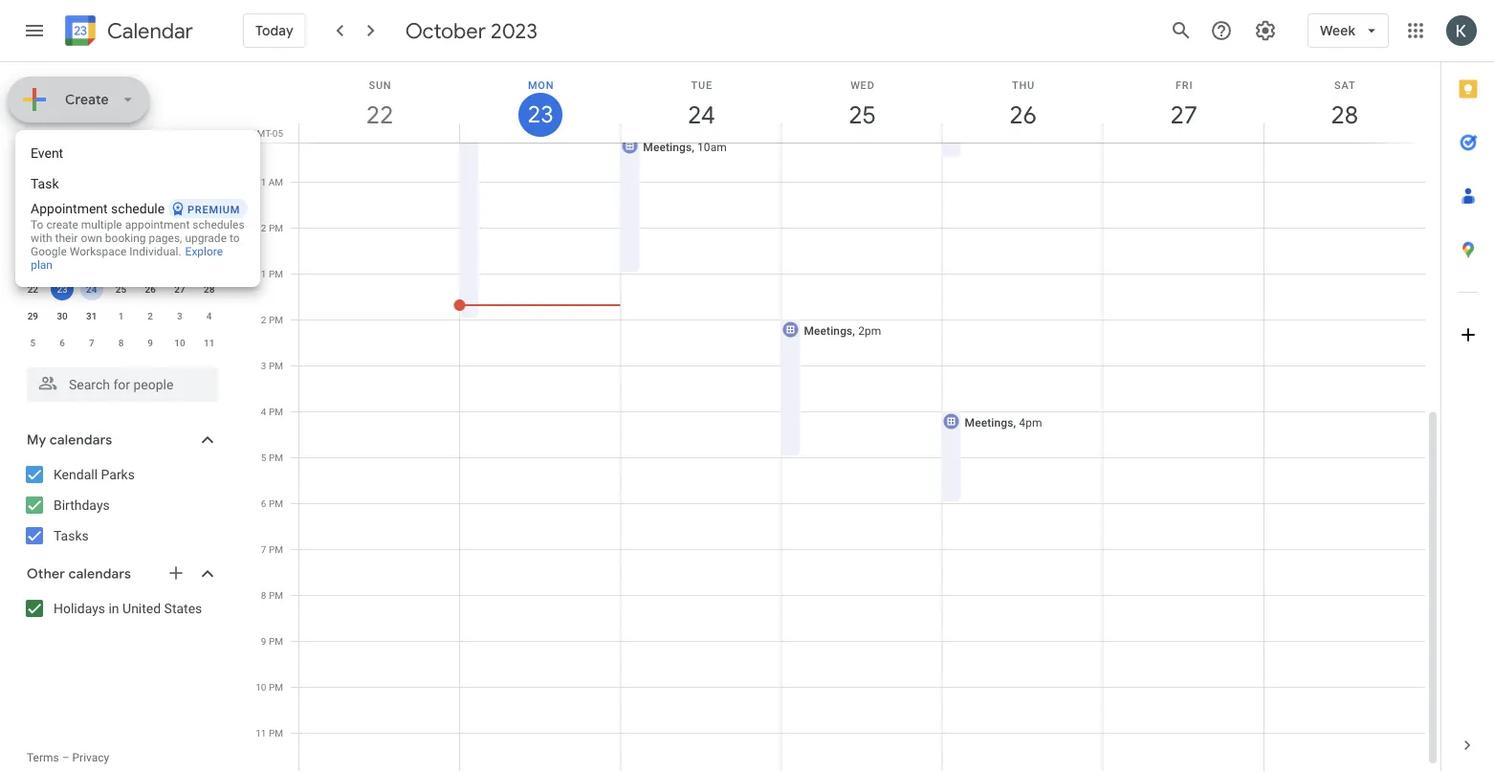 Task type: vqa. For each thing, say whether or not it's contained in the screenshot.


Task type: locate. For each thing, give the bounding box(es) containing it.
upgrade
[[185, 232, 227, 245]]

26
[[1008, 99, 1036, 131], [145, 283, 156, 295]]

4 for november 4 element
[[206, 310, 212, 321]]

8 up google
[[30, 230, 36, 241]]

1 horizontal spatial 3
[[177, 310, 183, 321]]

1 horizontal spatial 7
[[206, 203, 212, 214]]

1 vertical spatial 7
[[89, 337, 94, 348]]

7 row from the top
[[18, 329, 224, 356]]

6 pm from the top
[[269, 452, 283, 463]]

11 pm from the top
[[269, 681, 283, 693]]

15 element
[[21, 251, 44, 274]]

8 pm from the top
[[269, 543, 283, 555]]

7 down 6 pm
[[261, 543, 266, 555]]

22 inside row
[[27, 283, 38, 295]]

8 down 7 pm at the left bottom
[[261, 589, 266, 601]]

appointment
[[125, 218, 190, 232]]

8
[[30, 230, 36, 241], [118, 337, 124, 348], [261, 589, 266, 601]]

11 up explore plan
[[116, 230, 126, 241]]

booking
[[105, 232, 146, 245]]

meetings
[[643, 140, 692, 154], [804, 324, 853, 337], [965, 416, 1014, 429]]

1 horizontal spatial 27
[[1169, 99, 1197, 131]]

1 vertical spatial ,
[[853, 324, 855, 337]]

1 vertical spatial 22
[[27, 283, 38, 295]]

4 up november 11 'element'
[[206, 310, 212, 321]]

pm for 1 pm
[[269, 268, 283, 279]]

11 for november 11 'element'
[[204, 337, 215, 348]]

6 for 6 pm
[[261, 498, 266, 509]]

0 vertical spatial 4
[[118, 203, 124, 214]]

today
[[255, 22, 293, 39]]

0 horizontal spatial 7
[[89, 337, 94, 348]]

9 down november 2 element
[[148, 337, 153, 348]]

pm down 9 pm
[[269, 681, 283, 693]]

17
[[86, 256, 97, 268]]

, left 10am
[[692, 140, 695, 154]]

21
[[204, 256, 215, 268]]

0 vertical spatial 22
[[365, 99, 392, 131]]

holidays in united states
[[54, 600, 202, 616]]

4
[[118, 203, 124, 214], [206, 310, 212, 321], [261, 406, 266, 417]]

1 horizontal spatial meetings
[[804, 324, 853, 337]]

0 vertical spatial october 2023
[[405, 17, 538, 44]]

7 inside grid
[[261, 543, 266, 555]]

6 up 13 element at top left
[[177, 203, 183, 214]]

27 down '20'
[[174, 283, 185, 295]]

0 vertical spatial 23
[[526, 100, 553, 130]]

24
[[687, 99, 714, 131], [86, 283, 97, 295]]

1 vertical spatial 10
[[174, 337, 185, 348]]

0 horizontal spatial 3
[[89, 203, 94, 214]]

pm down 8 pm on the left
[[269, 635, 283, 647]]

2 vertical spatial 1
[[118, 310, 124, 321]]

, for 4pm
[[1014, 416, 1016, 429]]

calendars inside dropdown button
[[50, 432, 112, 449]]

, for 10am
[[692, 140, 695, 154]]

october 2023 up the m
[[27, 144, 116, 162]]

2023 right event
[[85, 144, 116, 162]]

26 down 19
[[145, 283, 156, 295]]

3 up 4 pm
[[261, 360, 266, 371]]

22 element
[[21, 277, 44, 300]]

2023
[[491, 17, 538, 44], [85, 144, 116, 162]]

0 vertical spatial 1
[[30, 203, 36, 214]]

11 pm
[[256, 727, 283, 739]]

pm down 4 pm
[[269, 452, 283, 463]]

calendars inside dropdown button
[[69, 565, 131, 583]]

1 vertical spatial 24
[[86, 283, 97, 295]]

0 horizontal spatial 22
[[27, 283, 38, 295]]

7
[[206, 203, 212, 214], [89, 337, 94, 348], [261, 543, 266, 555]]

0 horizontal spatial 10
[[86, 230, 97, 241]]

24 down 17
[[86, 283, 97, 295]]

27 column header
[[1103, 62, 1265, 143]]

pm up 5 pm
[[269, 406, 283, 417]]

11 down 10 pm
[[256, 727, 266, 739]]

3 for 3 pm
[[261, 360, 266, 371]]

6 down 5 pm
[[261, 498, 266, 509]]

meetings left 2pm at the right top of the page
[[804, 324, 853, 337]]

0 horizontal spatial 9
[[60, 230, 65, 241]]

settings menu image
[[1254, 19, 1277, 42]]

14
[[204, 230, 215, 241]]

4 pm from the top
[[269, 360, 283, 371]]

0 vertical spatial meetings
[[643, 140, 692, 154]]

row containing 22
[[18, 276, 224, 302]]

calendars up in
[[69, 565, 131, 583]]

other
[[27, 565, 65, 583]]

11 element
[[110, 224, 132, 247]]

12 inside row group
[[145, 230, 156, 241]]

24 inside 'column header'
[[687, 99, 714, 131]]

28 link
[[1323, 93, 1367, 137]]

1 down 12 pm
[[261, 268, 266, 279]]

11
[[255, 176, 266, 188], [116, 230, 126, 241], [204, 337, 215, 348], [256, 727, 266, 739]]

6 inside grid
[[261, 498, 266, 509]]

0 vertical spatial 5
[[148, 203, 153, 214]]

0 vertical spatial ,
[[692, 140, 695, 154]]

1 vertical spatial calendars
[[69, 565, 131, 583]]

pm down 5 pm
[[269, 498, 283, 509]]

pm up 8 pm on the left
[[269, 543, 283, 555]]

meetings , 10am
[[643, 140, 727, 154]]

1 vertical spatial 5
[[30, 337, 36, 348]]

25 down 18
[[116, 283, 126, 295]]

0 horizontal spatial 1
[[30, 203, 36, 214]]

1 row from the top
[[18, 168, 224, 195]]

5
[[148, 203, 153, 214], [30, 337, 36, 348], [261, 452, 266, 463]]

23 down 16
[[57, 283, 68, 295]]

0 horizontal spatial 25
[[116, 283, 126, 295]]

1 horizontal spatial 26
[[1008, 99, 1036, 131]]

tue 24
[[687, 79, 714, 131]]

1 vertical spatial meetings
[[804, 324, 853, 337]]

24 inside cell
[[86, 283, 97, 295]]

14 element
[[198, 224, 221, 247]]

main drawer image
[[23, 19, 46, 42]]

0 vertical spatial 28
[[1330, 99, 1358, 131]]

22 down sun
[[365, 99, 392, 131]]

3 up november 10 element
[[177, 310, 183, 321]]

13 element
[[168, 224, 191, 247]]

pm up 4 pm
[[269, 360, 283, 371]]

1 vertical spatial 28
[[204, 283, 215, 295]]

10 inside november 10 element
[[174, 337, 185, 348]]

pm for 7 pm
[[269, 543, 283, 555]]

pages,
[[149, 232, 182, 245]]

1 pm
[[261, 268, 283, 279]]

6 row from the top
[[18, 302, 224, 329]]

2 vertical spatial 8
[[261, 589, 266, 601]]

27 down fri
[[1169, 99, 1197, 131]]

1 horizontal spatial 28
[[1330, 99, 1358, 131]]

1 vertical spatial 2023
[[85, 144, 116, 162]]

8 down november 1 element
[[118, 337, 124, 348]]

1 horizontal spatial 4
[[206, 310, 212, 321]]

2pm
[[858, 324, 882, 337]]

pm for 11 pm
[[269, 727, 283, 739]]

0 horizontal spatial 6
[[60, 337, 65, 348]]

4 up 5 pm
[[261, 406, 266, 417]]

0 horizontal spatial october 2023
[[27, 144, 116, 162]]

1 inside grid
[[261, 268, 266, 279]]

1 horizontal spatial october 2023
[[405, 17, 538, 44]]

3
[[89, 203, 94, 214], [177, 310, 183, 321], [261, 360, 266, 371]]

tue
[[691, 79, 713, 91]]

workspace
[[70, 245, 127, 258]]

28 down sat
[[1330, 99, 1358, 131]]

22 down plan
[[27, 283, 38, 295]]

0 vertical spatial 2023
[[491, 17, 538, 44]]

11 inside november 11 'element'
[[204, 337, 215, 348]]

3 row from the top
[[18, 222, 224, 249]]

5 down '29' element
[[30, 337, 36, 348]]

october 2023 up mon
[[405, 17, 538, 44]]

2 down 26 element
[[148, 310, 153, 321]]

kendall
[[54, 466, 98, 482]]

12 inside grid
[[256, 222, 266, 233]]

23 link
[[519, 93, 563, 137]]

pm for 8 pm
[[269, 589, 283, 601]]

9 right with
[[60, 230, 65, 241]]

explore
[[185, 245, 223, 258]]

4 up multiple
[[118, 203, 124, 214]]

12 up individual.
[[145, 230, 156, 241]]

1 horizontal spatial 10
[[174, 337, 185, 348]]

1 vertical spatial 23
[[57, 283, 68, 295]]

privacy
[[72, 751, 109, 764]]

11 for 11 am
[[255, 176, 266, 188]]

1 up to
[[30, 203, 36, 214]]

0 horizontal spatial 26
[[145, 283, 156, 295]]

1 horizontal spatial ,
[[853, 324, 855, 337]]

2 horizontal spatial 1
[[261, 268, 266, 279]]

10 down november 3 element
[[174, 337, 185, 348]]

11 down november 4 element
[[204, 337, 215, 348]]

12
[[256, 222, 266, 233], [145, 230, 156, 241]]

5 up appointment
[[148, 203, 153, 214]]

2 horizontal spatial 5
[[261, 452, 266, 463]]

, left 4pm
[[1014, 416, 1016, 429]]

0 horizontal spatial 28
[[204, 283, 215, 295]]

week button
[[1308, 8, 1389, 54]]

2 horizontal spatial meetings
[[965, 416, 1014, 429]]

10 for 10 pm
[[256, 681, 266, 693]]

row containing 5
[[18, 329, 224, 356]]

0 horizontal spatial 12
[[145, 230, 156, 241]]

23 cell
[[48, 276, 77, 302]]

row
[[18, 168, 224, 195], [18, 195, 224, 222], [18, 222, 224, 249], [18, 249, 224, 276], [18, 276, 224, 302], [18, 302, 224, 329], [18, 329, 224, 356]]

2 vertical spatial 5
[[261, 452, 266, 463]]

1 vertical spatial 6
[[60, 337, 65, 348]]

birthdays
[[54, 497, 110, 513]]

1 horizontal spatial 9
[[148, 337, 153, 348]]

gmt-
[[250, 127, 272, 139]]

, left 2pm at the right top of the page
[[853, 324, 855, 337]]

2 horizontal spatial ,
[[1014, 416, 1016, 429]]

calendars for my calendars
[[50, 432, 112, 449]]

0 horizontal spatial ,
[[692, 140, 695, 154]]

20 element
[[168, 251, 191, 274]]

2023 up mon
[[491, 17, 538, 44]]

november 8 element
[[110, 331, 132, 354]]

1 vertical spatial 8
[[118, 337, 124, 348]]

11 left am
[[255, 176, 266, 188]]

10 element
[[80, 224, 103, 247]]

november 2 element
[[139, 304, 162, 327]]

26 down thu
[[1008, 99, 1036, 131]]

week
[[1320, 22, 1356, 39]]

,
[[692, 140, 695, 154], [853, 324, 855, 337], [1014, 416, 1016, 429]]

2 pm from the top
[[269, 268, 283, 279]]

2 vertical spatial 4
[[261, 406, 266, 417]]

2 vertical spatial 10
[[256, 681, 266, 693]]

2 horizontal spatial 3
[[261, 360, 266, 371]]

0 vertical spatial 10
[[86, 230, 97, 241]]

28 down 21
[[204, 283, 215, 295]]

23 down mon
[[526, 100, 553, 130]]

4 inside grid
[[261, 406, 266, 417]]

1 vertical spatial 25
[[116, 283, 126, 295]]

0 horizontal spatial 24
[[86, 283, 97, 295]]

kendall parks
[[54, 466, 135, 482]]

friday column header
[[165, 168, 194, 195]]

grid
[[245, 43, 1441, 772]]

10 up the workspace in the top left of the page
[[86, 230, 97, 241]]

23 column header
[[459, 62, 621, 143]]

7 pm from the top
[[269, 498, 283, 509]]

5 for november 5 element
[[30, 337, 36, 348]]

0 horizontal spatial 2
[[60, 203, 65, 214]]

0 horizontal spatial october
[[27, 144, 81, 162]]

1 vertical spatial 9
[[148, 337, 153, 348]]

tab list
[[1442, 62, 1494, 719]]

tasks
[[54, 528, 89, 543]]

1 horizontal spatial 22
[[365, 99, 392, 131]]

1 vertical spatial 26
[[145, 283, 156, 295]]

am
[[269, 176, 283, 188]]

1 vertical spatial october 2023
[[27, 144, 116, 162]]

google
[[31, 245, 67, 258]]

5 for 5 pm
[[261, 452, 266, 463]]

28
[[1330, 99, 1358, 131], [204, 283, 215, 295]]

other calendars
[[27, 565, 131, 583]]

0 vertical spatial 25
[[848, 99, 875, 131]]

8 for 8 pm
[[261, 589, 266, 601]]

appointment
[[31, 200, 108, 216]]

0 vertical spatial calendars
[[50, 432, 112, 449]]

24 cell
[[77, 276, 106, 302]]

11 inside 11 element
[[116, 230, 126, 241]]

1 vertical spatial 3
[[177, 310, 183, 321]]

create
[[65, 91, 109, 108]]

november 11 element
[[198, 331, 221, 354]]

2 for november 2 element
[[148, 310, 153, 321]]

pm up 9 pm
[[269, 589, 283, 601]]

fri
[[1176, 79, 1193, 91]]

25 down wed
[[848, 99, 875, 131]]

16
[[57, 256, 68, 268]]

meetings for meetings , 2pm
[[804, 324, 853, 337]]

17 element
[[80, 251, 103, 274]]

22 inside column header
[[365, 99, 392, 131]]

0 horizontal spatial meetings
[[643, 140, 692, 154]]

pm up 2 pm at the top of the page
[[269, 268, 283, 279]]

0 vertical spatial 9
[[60, 230, 65, 241]]

2 horizontal spatial 2
[[261, 314, 266, 325]]

23 inside 'element'
[[57, 283, 68, 295]]

7 down 31 element
[[89, 337, 94, 348]]

10 inside 10 element
[[86, 230, 97, 241]]

november 9 element
[[139, 331, 162, 354]]

1 vertical spatial 1
[[261, 268, 266, 279]]

10 up 11 pm
[[256, 681, 266, 693]]

calendars up kendall
[[50, 432, 112, 449]]

sat
[[1335, 79, 1356, 91]]

6 down 30 element
[[60, 337, 65, 348]]

0 horizontal spatial 8
[[30, 230, 36, 241]]

2
[[60, 203, 65, 214], [148, 310, 153, 321], [261, 314, 266, 325]]

1 vertical spatial 4
[[206, 310, 212, 321]]

2 horizontal spatial 7
[[261, 543, 266, 555]]

2 horizontal spatial 8
[[261, 589, 266, 601]]

0 vertical spatial 6
[[177, 203, 183, 214]]

2 horizontal spatial 9
[[261, 635, 266, 647]]

12 for 12
[[145, 230, 156, 241]]

10 inside grid
[[256, 681, 266, 693]]

november 10 element
[[168, 331, 191, 354]]

2 horizontal spatial 6
[[261, 498, 266, 509]]

0 vertical spatial 27
[[1169, 99, 1197, 131]]

4 row from the top
[[18, 249, 224, 276]]

individual.
[[129, 245, 181, 258]]

3 up multiple
[[89, 203, 94, 214]]

2 up create
[[60, 203, 65, 214]]

8 for november 8 element
[[118, 337, 124, 348]]

1 horizontal spatial 2
[[148, 310, 153, 321]]

grid containing 22
[[245, 43, 1441, 772]]

0 horizontal spatial 27
[[174, 283, 185, 295]]

25 element
[[110, 277, 132, 300]]

0 horizontal spatial 23
[[57, 283, 68, 295]]

24 down tue
[[687, 99, 714, 131]]

1 down 25 "element"
[[118, 310, 124, 321]]

1 horizontal spatial 25
[[848, 99, 875, 131]]

0 vertical spatial 24
[[687, 99, 714, 131]]

7 up schedules
[[206, 203, 212, 214]]

5 row from the top
[[18, 276, 224, 302]]

5 down 4 pm
[[261, 452, 266, 463]]

6
[[177, 203, 183, 214], [60, 337, 65, 348], [261, 498, 266, 509]]

sun
[[369, 79, 392, 91]]

19
[[145, 256, 156, 268]]

0 vertical spatial 26
[[1008, 99, 1036, 131]]

10
[[86, 230, 97, 241], [174, 337, 185, 348], [256, 681, 266, 693]]

pm down 1 pm
[[269, 314, 283, 325]]

9 up 10 pm
[[261, 635, 266, 647]]

3 pm
[[261, 360, 283, 371]]

2 down 1 pm
[[261, 314, 266, 325]]

2 vertical spatial 3
[[261, 360, 266, 371]]

task
[[31, 176, 59, 191]]

2 row from the top
[[18, 195, 224, 222]]

october 2023
[[405, 17, 538, 44], [27, 144, 116, 162]]

27 element
[[168, 277, 191, 300]]

november 5 element
[[21, 331, 44, 354]]

13
[[174, 230, 185, 241]]

pm down 10 pm
[[269, 727, 283, 739]]

2 for 2 pm
[[261, 314, 266, 325]]

10 pm from the top
[[269, 635, 283, 647]]

2 vertical spatial meetings
[[965, 416, 1014, 429]]

3 pm from the top
[[269, 314, 283, 325]]

8 inside grid
[[261, 589, 266, 601]]

meetings left 4pm
[[965, 416, 1014, 429]]

0 vertical spatial 8
[[30, 230, 36, 241]]

5 pm from the top
[[269, 406, 283, 417]]

12 pm from the top
[[269, 727, 283, 739]]

5 inside grid
[[261, 452, 266, 463]]

30
[[57, 310, 68, 321]]

2 horizontal spatial 4
[[261, 406, 266, 417]]

pm right to
[[269, 222, 283, 233]]

meetings left 10am
[[643, 140, 692, 154]]

row group
[[18, 195, 224, 356]]

None search field
[[0, 360, 237, 402]]

pm for 4 pm
[[269, 406, 283, 417]]

2 horizontal spatial 10
[[256, 681, 266, 693]]

0 vertical spatial 3
[[89, 203, 94, 214]]

9
[[60, 230, 65, 241], [148, 337, 153, 348], [261, 635, 266, 647]]

9 inside grid
[[261, 635, 266, 647]]

with
[[31, 232, 52, 245]]

2 vertical spatial 6
[[261, 498, 266, 509]]

my calendars button
[[4, 425, 237, 455]]

november 3 element
[[168, 304, 191, 327]]

1 pm from the top
[[269, 222, 283, 233]]

1 horizontal spatial 1
[[118, 310, 124, 321]]

12 right to
[[256, 222, 266, 233]]

pm for 5 pm
[[269, 452, 283, 463]]

10 for 10 element
[[86, 230, 97, 241]]

9 pm from the top
[[269, 589, 283, 601]]



Task type: describe. For each thing, give the bounding box(es) containing it.
october 2023 grid
[[18, 168, 224, 356]]

gmt-05
[[250, 127, 283, 139]]

calendar heading
[[103, 18, 193, 44]]

2 pm
[[261, 314, 283, 325]]

31 element
[[80, 304, 103, 327]]

their
[[55, 232, 78, 245]]

today button
[[243, 8, 306, 54]]

6 for the november 6 element
[[60, 337, 65, 348]]

my calendars list
[[4, 459, 237, 551]]

november 1 element
[[110, 304, 132, 327]]

my calendars
[[27, 432, 112, 449]]

row containing 8
[[18, 222, 224, 249]]

premium
[[188, 203, 240, 215]]

05
[[272, 127, 283, 139]]

25 inside "element"
[[116, 283, 126, 295]]

15
[[27, 256, 38, 268]]

wed 25
[[848, 79, 875, 131]]

0 horizontal spatial 2023
[[85, 144, 116, 162]]

pm for 3 pm
[[269, 360, 283, 371]]

add other calendars image
[[166, 564, 186, 583]]

0 vertical spatial 7
[[206, 203, 212, 214]]

26 link
[[1001, 93, 1045, 137]]

12 element
[[139, 224, 162, 247]]

10 for november 10 element
[[174, 337, 185, 348]]

meetings , 2pm
[[804, 324, 882, 337]]

november 4 element
[[198, 304, 221, 327]]

27 inside column header
[[1169, 99, 1197, 131]]

thu 26
[[1008, 79, 1036, 131]]

meetings for meetings , 4pm
[[965, 416, 1014, 429]]

27 inside row
[[174, 283, 185, 295]]

16 element
[[51, 251, 74, 274]]

22 column header
[[299, 62, 460, 143]]

8 pm
[[261, 589, 283, 601]]

mon
[[528, 79, 554, 91]]

privacy link
[[72, 751, 109, 764]]

support image
[[1210, 19, 1233, 42]]

24 element
[[80, 277, 103, 300]]

23 inside mon 23
[[526, 100, 553, 130]]

5 pm
[[261, 452, 283, 463]]

4 pm
[[261, 406, 283, 417]]

create button
[[8, 77, 149, 122]]

schedule
[[111, 200, 165, 216]]

pm for 9 pm
[[269, 635, 283, 647]]

calendars for other calendars
[[69, 565, 131, 583]]

18
[[116, 256, 126, 268]]

3 for november 3 element
[[177, 310, 183, 321]]

november 7 element
[[80, 331, 103, 354]]

sat 28
[[1330, 79, 1358, 131]]

26 column header
[[942, 62, 1104, 143]]

mon 23
[[526, 79, 554, 130]]

29
[[27, 310, 38, 321]]

28 column header
[[1264, 62, 1426, 143]]

11 for 11 element in the left of the page
[[116, 230, 126, 241]]

1 horizontal spatial 6
[[177, 203, 183, 214]]

schedules
[[193, 218, 245, 232]]

–
[[62, 751, 69, 764]]

7 for 7 pm
[[261, 543, 266, 555]]

1 horizontal spatial 5
[[148, 203, 153, 214]]

, for 2pm
[[853, 324, 855, 337]]

pm for 6 pm
[[269, 498, 283, 509]]

my
[[27, 432, 46, 449]]

pm for 12 pm
[[269, 222, 283, 233]]

24 link
[[680, 93, 724, 137]]

sun 22
[[365, 79, 392, 131]]

multiple
[[81, 218, 122, 232]]

meetings for meetings , 10am
[[643, 140, 692, 154]]

27 link
[[1162, 93, 1206, 137]]

fri 27
[[1169, 79, 1197, 131]]

create
[[46, 218, 78, 232]]

6 pm
[[261, 498, 283, 509]]

4 for 4 pm
[[261, 406, 266, 417]]

24 column header
[[620, 62, 782, 143]]

9 pm
[[261, 635, 283, 647]]

terms link
[[27, 751, 59, 764]]

26 inside 26 column header
[[1008, 99, 1036, 131]]

terms – privacy
[[27, 751, 109, 764]]

calendar element
[[61, 11, 193, 54]]

7 for november 7 element at top left
[[89, 337, 94, 348]]

m
[[58, 176, 66, 188]]

row containing 1
[[18, 195, 224, 222]]

1 horizontal spatial october
[[405, 17, 486, 44]]

25 column header
[[781, 62, 943, 143]]

28 inside row
[[204, 283, 215, 295]]

united
[[123, 600, 161, 616]]

29 element
[[21, 304, 44, 327]]

terms
[[27, 751, 59, 764]]

plan
[[31, 258, 52, 272]]

explore plan
[[31, 245, 223, 272]]

12 pm
[[256, 222, 283, 233]]

1 for november 1 element
[[118, 310, 124, 321]]

18 element
[[110, 251, 132, 274]]

25 inside wed 25
[[848, 99, 875, 131]]

11 am
[[255, 176, 283, 188]]

21 element
[[198, 251, 221, 274]]

row containing 29
[[18, 302, 224, 329]]

28 element
[[198, 277, 221, 300]]

appointment schedule
[[31, 200, 165, 216]]

4pm
[[1019, 416, 1042, 429]]

pm for 10 pm
[[269, 681, 283, 693]]

23, today element
[[51, 277, 74, 300]]

7 pm
[[261, 543, 283, 555]]

26 inside 26 element
[[145, 283, 156, 295]]

saturday column header
[[194, 168, 224, 195]]

12 for 12 pm
[[256, 222, 266, 233]]

november 6 element
[[51, 331, 74, 354]]

26 element
[[139, 277, 162, 300]]

1 for 1 pm
[[261, 268, 266, 279]]

row containing s
[[18, 168, 224, 195]]

11 for 11 pm
[[256, 727, 266, 739]]

31
[[86, 310, 97, 321]]

row group containing 1
[[18, 195, 224, 356]]

10am
[[698, 140, 727, 154]]

30 element
[[51, 304, 74, 327]]

own
[[81, 232, 102, 245]]

1 horizontal spatial 2023
[[491, 17, 538, 44]]

row containing 15
[[18, 249, 224, 276]]

in
[[109, 600, 119, 616]]

event
[[31, 145, 63, 161]]

9 for 9 pm
[[261, 635, 266, 647]]

to create multiple appointment schedules with their own booking pages, upgrade to google workspace individual.
[[31, 218, 245, 258]]

pm for 2 pm
[[269, 314, 283, 325]]

s
[[30, 176, 36, 188]]

calendar
[[107, 18, 193, 44]]

to
[[229, 232, 240, 245]]

10 pm
[[256, 681, 283, 693]]

holidays
[[54, 600, 105, 616]]

28 inside column header
[[1330, 99, 1358, 131]]

meetings , 4pm
[[965, 416, 1042, 429]]

Search for people text field
[[38, 367, 207, 402]]

parks
[[101, 466, 135, 482]]

9 for the november 9 element
[[148, 337, 153, 348]]

19 element
[[139, 251, 162, 274]]

22 link
[[358, 93, 402, 137]]

20
[[174, 256, 185, 268]]

states
[[164, 600, 202, 616]]



